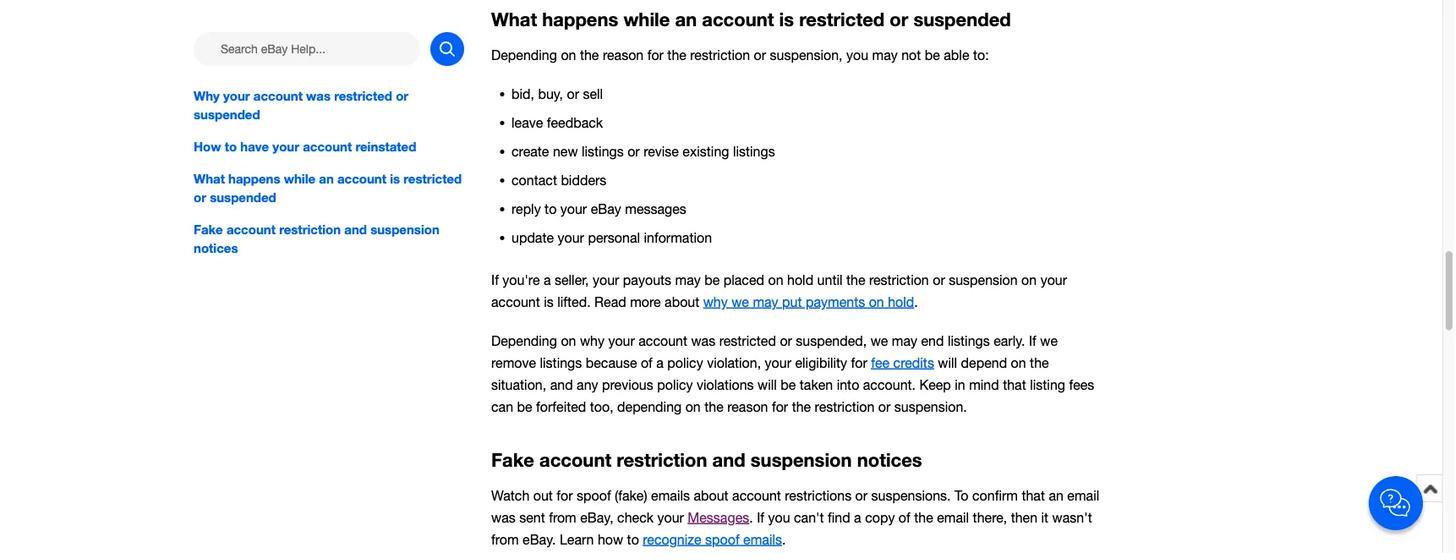Task type: describe. For each thing, give the bounding box(es) containing it.
what inside 'link'
[[194, 171, 225, 186]]

recognize spoof emails .
[[643, 531, 786, 547]]

1 vertical spatial will
[[758, 377, 777, 393]]

depending for depending on the reason for the restriction or suspension, you may not be able to:
[[491, 47, 557, 63]]

restriction inside will depend on the situation, and any previous policy violations will be taken into account. keep in mind that listing fees can be forfeited too, depending on the reason for the restriction or suspension.
[[815, 399, 875, 415]]

revise
[[644, 143, 679, 159]]

previous
[[602, 377, 654, 393]]

seller,
[[555, 272, 589, 288]]

able
[[944, 47, 970, 63]]

payouts
[[623, 272, 672, 288]]

leave
[[512, 115, 543, 130]]

1 horizontal spatial what happens while an account is restricted or suspended
[[491, 8, 1011, 30]]

violation,
[[707, 355, 761, 371]]

check
[[617, 509, 654, 525]]

have
[[240, 139, 269, 154]]

depending
[[617, 399, 682, 415]]

the inside if you're a seller, your payouts may be placed on hold until the restriction or suspension on your account is lifted. read more about
[[847, 272, 866, 288]]

update
[[512, 230, 554, 245]]

restricted inside why your account was restricted or suspended
[[334, 88, 392, 103]]

watch
[[491, 487, 530, 503]]

reply to your ebay messages
[[512, 201, 687, 216]]

existing
[[683, 143, 729, 159]]

fee
[[871, 355, 890, 371]]

information
[[644, 230, 712, 245]]

from inside watch out for spoof (fake) emails about account restrictions or suspensions. to confirm that an email was sent from ebay, check your
[[549, 509, 577, 525]]

account inside the depending on why your account was restricted or suspended, we may end listings early. if we remove listings because of a policy violation, your eligibility for
[[639, 333, 688, 349]]

on right payments
[[869, 294, 884, 310]]

personal
[[588, 230, 640, 245]]

situation,
[[491, 377, 547, 393]]

2 vertical spatial .
[[782, 531, 786, 547]]

depending on the reason for the restriction or suspension, you may not be able to:
[[491, 47, 989, 63]]

leave feedback
[[512, 115, 603, 130]]

depend
[[961, 355, 1007, 371]]

out
[[533, 487, 553, 503]]

to inside . if you can't find a copy of the email there, then it wasn't from ebay. learn how to
[[627, 531, 639, 547]]

listings up depend
[[948, 333, 990, 349]]

0 vertical spatial reason
[[603, 47, 644, 63]]

violations
[[697, 377, 754, 393]]

mind
[[969, 377, 999, 393]]

or left sell
[[567, 86, 579, 101]]

what happens while an account is restricted or suspended link
[[194, 169, 464, 207]]

fee credits link
[[871, 355, 934, 371]]

update your personal information
[[512, 230, 712, 245]]

recognize spoof emails link
[[643, 531, 782, 547]]

keep
[[920, 377, 951, 393]]

be right can
[[517, 399, 532, 415]]

on up bid, buy, or sell
[[561, 47, 576, 63]]

lifted.
[[558, 294, 591, 310]]

0 vertical spatial suspended
[[914, 8, 1011, 30]]

contact
[[512, 172, 557, 188]]

spoof inside watch out for spoof (fake) emails about account restrictions or suspensions. to confirm that an email was sent from ebay, check your
[[577, 487, 611, 503]]

remove
[[491, 355, 536, 371]]

buy,
[[538, 86, 563, 101]]

email inside watch out for spoof (fake) emails about account restrictions or suspensions. to confirm that an email was sent from ebay, check your
[[1068, 487, 1100, 503]]

listing
[[1030, 377, 1066, 393]]

to
[[955, 487, 969, 503]]

0 horizontal spatial we
[[732, 294, 749, 310]]

may left not
[[872, 47, 898, 63]]

from inside . if you can't find a copy of the email there, then it wasn't from ebay. learn how to
[[491, 531, 519, 547]]

about inside if you're a seller, your payouts may be placed on hold until the restriction or suspension on your account is lifted. read more about
[[665, 294, 700, 310]]

if you're a seller, your payouts may be placed on hold until the restriction or suspension on your account is lifted. read more about
[[491, 272, 1067, 310]]

suspension,
[[770, 47, 843, 63]]

bidders
[[561, 172, 607, 188]]

contact bidders
[[512, 172, 607, 188]]

. inside . if you can't find a copy of the email there, then it wasn't from ebay. learn how to
[[750, 509, 753, 525]]

account down why your account was restricted or suspended "link"
[[303, 139, 352, 154]]

depending for depending on why your account was restricted or suspended, we may end listings early. if we remove listings because of a policy violation, your eligibility for
[[491, 333, 557, 349]]

may inside if you're a seller, your payouts may be placed on hold until the restriction or suspension on your account is lifted. read more about
[[675, 272, 701, 288]]

read
[[595, 294, 626, 310]]

that inside will depend on the situation, and any previous policy violations will be taken into account. keep in mind that listing fees can be forfeited too, depending on the reason for the restriction or suspension.
[[1003, 377, 1027, 393]]

account.
[[863, 377, 916, 393]]

fake account restriction and suspension notices link
[[194, 220, 464, 257]]

new
[[553, 143, 578, 159]]

the inside . if you can't find a copy of the email there, then it wasn't from ebay. learn how to
[[914, 509, 934, 525]]

reply
[[512, 201, 541, 216]]

how to have your account reinstated
[[194, 139, 416, 154]]

was inside the depending on why your account was restricted or suspended, we may end listings early. if we remove listings because of a policy violation, your eligibility for
[[691, 333, 716, 349]]

account inside why your account was restricted or suspended
[[254, 88, 303, 103]]

1 horizontal spatial notices
[[857, 448, 922, 471]]

0 vertical spatial why
[[703, 294, 728, 310]]

is inside the what happens while an account is restricted or suspended
[[390, 171, 400, 186]]

until
[[817, 272, 843, 288]]

can
[[491, 399, 513, 415]]

early.
[[994, 333, 1025, 349]]

an inside 'link'
[[319, 171, 334, 186]]

put
[[782, 294, 802, 310]]

restrictions
[[785, 487, 852, 503]]

more
[[630, 294, 661, 310]]

you're
[[503, 272, 540, 288]]

0 horizontal spatial fake
[[194, 222, 223, 237]]

email inside . if you can't find a copy of the email there, then it wasn't from ebay. learn how to
[[937, 509, 969, 525]]

2 horizontal spatial and
[[713, 448, 746, 471]]

why your account was restricted or suspended link
[[194, 86, 464, 124]]

of inside the depending on why your account was restricted or suspended, we may end listings early. if we remove listings because of a policy violation, your eligibility for
[[641, 355, 653, 371]]

or inside why your account was restricted or suspended
[[396, 88, 409, 103]]

there,
[[973, 509, 1007, 525]]

account down the have at the top left of page
[[227, 222, 276, 237]]

can't
[[794, 509, 824, 525]]

account inside 'link'
[[337, 171, 387, 186]]

ebay
[[591, 201, 621, 216]]

placed
[[724, 272, 765, 288]]

1 horizontal spatial an
[[675, 8, 697, 30]]

reason inside will depend on the situation, and any previous policy violations will be taken into account. keep in mind that listing fees can be forfeited too, depending on the reason for the restriction or suspension.
[[727, 399, 768, 415]]

on up early.
[[1022, 272, 1037, 288]]

it
[[1042, 509, 1049, 525]]

end
[[921, 333, 944, 349]]

1 horizontal spatial fake account restriction and suspension notices
[[491, 448, 922, 471]]

restricted up suspension,
[[799, 8, 885, 30]]

suspensions.
[[872, 487, 951, 503]]

0 horizontal spatial and
[[344, 222, 367, 237]]

1 horizontal spatial spoof
[[705, 531, 740, 547]]

1 horizontal spatial while
[[624, 8, 670, 30]]

too,
[[590, 399, 614, 415]]

for inside will depend on the situation, and any previous policy violations will be taken into account. keep in mind that listing fees can be forfeited too, depending on the reason for the restriction or suspension.
[[772, 399, 788, 415]]

was inside why your account was restricted or suspended
[[306, 88, 331, 103]]

sell
[[583, 86, 603, 101]]

listings up "bidders"
[[582, 143, 624, 159]]

why we may put payments on hold .
[[703, 294, 918, 310]]

0 vertical spatial notices
[[194, 240, 238, 256]]

suspension.
[[895, 399, 967, 415]]

find
[[828, 509, 851, 525]]

if inside if you're a seller, your payouts may be placed on hold until the restriction or suspension on your account is lifted. read more about
[[491, 272, 499, 288]]

about inside watch out for spoof (fake) emails about account restrictions or suspensions. to confirm that an email was sent from ebay, check your
[[694, 487, 729, 503]]

1 horizontal spatial we
[[871, 333, 888, 349]]

on down early.
[[1011, 355, 1026, 371]]

. if you can't find a copy of the email there, then it wasn't from ebay. learn how to
[[491, 509, 1092, 547]]

forfeited
[[536, 399, 586, 415]]

that inside watch out for spoof (fake) emails about account restrictions or suspensions. to confirm that an email was sent from ebay, check your
[[1022, 487, 1045, 503]]

2 horizontal spatial we
[[1040, 333, 1058, 349]]

ebay.
[[523, 531, 556, 547]]

and inside will depend on the situation, and any previous policy violations will be taken into account. keep in mind that listing fees can be forfeited too, depending on the reason for the restriction or suspension.
[[550, 377, 573, 393]]



Task type: vqa. For each thing, say whether or not it's contained in the screenshot.
SEARCH FOR ANYTHING text field
no



Task type: locate. For each thing, give the bounding box(es) containing it.
0 vertical spatial .
[[914, 294, 918, 310]]

1 horizontal spatial happens
[[542, 8, 619, 30]]

account inside if you're a seller, your payouts may be placed on hold until the restriction or suspension on your account is lifted. read more about
[[491, 294, 540, 310]]

you left can't on the bottom right of the page
[[768, 509, 790, 525]]

1 horizontal spatial emails
[[743, 531, 782, 547]]

to
[[225, 139, 237, 154], [545, 201, 557, 216], [627, 531, 639, 547]]

a inside if you're a seller, your payouts may be placed on hold until the restriction or suspension on your account is lifted. read more about
[[544, 272, 551, 288]]

email
[[1068, 487, 1100, 503], [937, 509, 969, 525]]

was up violation,
[[691, 333, 716, 349]]

0 vertical spatial about
[[665, 294, 700, 310]]

create
[[512, 143, 549, 159]]

watch out for spoof (fake) emails about account restrictions or suspensions. to confirm that an email was sent from ebay, check your
[[491, 487, 1100, 525]]

restriction
[[690, 47, 750, 63], [279, 222, 341, 237], [869, 272, 929, 288], [815, 399, 875, 415], [617, 448, 707, 471]]

1 vertical spatial suspended
[[194, 107, 260, 122]]

about right more
[[665, 294, 700, 310]]

happens down the have at the top left of page
[[228, 171, 280, 186]]

to for how
[[225, 139, 237, 154]]

why
[[703, 294, 728, 310], [580, 333, 605, 349]]

an
[[675, 8, 697, 30], [319, 171, 334, 186], [1049, 487, 1064, 503]]

policy
[[668, 355, 703, 371], [657, 377, 693, 393]]

to right reply
[[545, 201, 557, 216]]

an inside watch out for spoof (fake) emails about account restrictions or suspensions. to confirm that an email was sent from ebay, check your
[[1049, 487, 1064, 503]]

0 horizontal spatial what happens while an account is restricted or suspended
[[194, 171, 462, 205]]

be left taken
[[781, 377, 796, 393]]

a up depending
[[657, 355, 664, 371]]

2 vertical spatial if
[[757, 509, 765, 525]]

is
[[779, 8, 794, 30], [390, 171, 400, 186], [544, 294, 554, 310]]

1 horizontal spatial a
[[657, 355, 664, 371]]

1 vertical spatial emails
[[743, 531, 782, 547]]

we
[[732, 294, 749, 310], [871, 333, 888, 349], [1040, 333, 1058, 349]]

if right messages link
[[757, 509, 765, 525]]

if inside the depending on why your account was restricted or suspended, we may end listings early. if we remove listings because of a policy violation, your eligibility for
[[1029, 333, 1037, 349]]

may up fee credits
[[892, 333, 918, 349]]

or inside watch out for spoof (fake) emails about account restrictions or suspensions. to confirm that an email was sent from ebay, check your
[[856, 487, 868, 503]]

if left you're
[[491, 272, 499, 288]]

is up suspension,
[[779, 8, 794, 30]]

0 vertical spatial emails
[[651, 487, 690, 503]]

2 horizontal spatial a
[[854, 509, 862, 525]]

fake account restriction and suspension notices up messages
[[491, 448, 922, 471]]

0 vertical spatial is
[[779, 8, 794, 30]]

1 horizontal spatial suspension
[[751, 448, 852, 471]]

on inside the depending on why your account was restricted or suspended, we may end listings early. if we remove listings because of a policy violation, your eligibility for
[[561, 333, 576, 349]]

an down how to have your account reinstated link
[[319, 171, 334, 186]]

1 vertical spatial why
[[580, 333, 605, 349]]

listings up any
[[540, 355, 582, 371]]

why down placed
[[703, 294, 728, 310]]

you inside . if you can't find a copy of the email there, then it wasn't from ebay. learn how to
[[768, 509, 790, 525]]

of up previous
[[641, 355, 653, 371]]

1 vertical spatial suspension
[[949, 272, 1018, 288]]

0 horizontal spatial if
[[491, 272, 499, 288]]

1 vertical spatial that
[[1022, 487, 1045, 503]]

or up end
[[933, 272, 945, 288]]

we right early.
[[1040, 333, 1058, 349]]

2 vertical spatial was
[[491, 509, 516, 525]]

Search eBay Help... text field
[[194, 32, 420, 66]]

what happens while an account is restricted or suspended down how to have your account reinstated link
[[194, 171, 462, 205]]

0 vertical spatial that
[[1003, 377, 1027, 393]]

1 horizontal spatial is
[[544, 294, 554, 310]]

be left placed
[[705, 272, 720, 288]]

from
[[549, 509, 577, 525], [491, 531, 519, 547]]

if right early.
[[1029, 333, 1037, 349]]

may
[[872, 47, 898, 63], [675, 272, 701, 288], [753, 294, 779, 310], [892, 333, 918, 349]]

. down watch out for spoof (fake) emails about account restrictions or suspensions. to confirm that an email was sent from ebay, check your at the bottom of page
[[782, 531, 786, 547]]

1 vertical spatial email
[[937, 509, 969, 525]]

and up messages link
[[713, 448, 746, 471]]

wasn't
[[1053, 509, 1092, 525]]

a inside the depending on why your account was restricted or suspended, we may end listings early. if we remove listings because of a policy violation, your eligibility for
[[657, 355, 664, 371]]

will depend on the situation, and any previous policy violations will be taken into account. keep in mind that listing fees can be forfeited too, depending on the reason for the restriction or suspension.
[[491, 355, 1095, 415]]

happens inside the what happens while an account is restricted or suspended
[[228, 171, 280, 186]]

fake account restriction and suspension notices down what happens while an account is restricted or suspended 'link'
[[194, 222, 440, 256]]

why
[[194, 88, 220, 103]]

1 vertical spatial .
[[750, 509, 753, 525]]

feedback
[[547, 115, 603, 130]]

2 horizontal spatial suspension
[[949, 272, 1018, 288]]

.
[[914, 294, 918, 310], [750, 509, 753, 525], [782, 531, 786, 547]]

policy up violations
[[668, 355, 703, 371]]

restricted
[[799, 8, 885, 30], [334, 88, 392, 103], [404, 171, 462, 186], [719, 333, 776, 349]]

about up messages
[[694, 487, 729, 503]]

1 horizontal spatial why
[[703, 294, 728, 310]]

0 vertical spatial if
[[491, 272, 499, 288]]

is down reinstated
[[390, 171, 400, 186]]

1 horizontal spatial email
[[1068, 487, 1100, 503]]

account up depending on the reason for the restriction or suspension, you may not be able to:
[[702, 8, 774, 30]]

1 vertical spatial if
[[1029, 333, 1037, 349]]

messages
[[688, 509, 750, 525]]

create new listings or revise existing listings
[[512, 143, 775, 159]]

2 horizontal spatial is
[[779, 8, 794, 30]]

fake down how at the left of page
[[194, 222, 223, 237]]

account inside watch out for spoof (fake) emails about account restrictions or suspensions. to confirm that an email was sent from ebay, check your
[[732, 487, 781, 503]]

emails inside watch out for spoof (fake) emails about account restrictions or suspensions. to confirm that an email was sent from ebay, check your
[[651, 487, 690, 503]]

1 vertical spatial was
[[691, 333, 716, 349]]

fake up watch
[[491, 448, 534, 471]]

1 horizontal spatial reason
[[727, 399, 768, 415]]

may right payouts
[[675, 272, 701, 288]]

because
[[586, 355, 637, 371]]

1 horizontal spatial of
[[899, 509, 911, 525]]

happens
[[542, 8, 619, 30], [228, 171, 280, 186]]

0 vertical spatial what
[[491, 8, 537, 30]]

what down how at the left of page
[[194, 171, 225, 186]]

into
[[837, 377, 860, 393]]

from up learn
[[549, 509, 577, 525]]

fake account restriction and suspension notices
[[194, 222, 440, 256], [491, 448, 922, 471]]

was inside watch out for spoof (fake) emails about account restrictions or suspensions. to confirm that an email was sent from ebay, check your
[[491, 509, 516, 525]]

to for reply
[[545, 201, 557, 216]]

or down put in the bottom of the page
[[780, 333, 792, 349]]

how
[[598, 531, 623, 547]]

hold up put in the bottom of the page
[[787, 272, 814, 288]]

1 vertical spatial about
[[694, 487, 729, 503]]

that up the then on the bottom
[[1022, 487, 1045, 503]]

credits
[[894, 355, 934, 371]]

fees
[[1069, 377, 1095, 393]]

you
[[847, 47, 869, 63], [768, 509, 790, 525]]

depending up remove
[[491, 333, 557, 349]]

your inside watch out for spoof (fake) emails about account restrictions or suspensions. to confirm that an email was sent from ebay, check your
[[658, 509, 684, 525]]

1 horizontal spatial fake
[[491, 448, 534, 471]]

2 vertical spatial an
[[1049, 487, 1064, 503]]

what happens while an account is restricted or suspended inside what happens while an account is restricted or suspended 'link'
[[194, 171, 462, 205]]

why up the because
[[580, 333, 605, 349]]

why your account was restricted or suspended
[[194, 88, 409, 122]]

2 vertical spatial suspension
[[751, 448, 852, 471]]

what happens while an account is restricted or suspended up depending on the reason for the restriction or suspension, you may not be able to:
[[491, 8, 1011, 30]]

while inside 'link'
[[284, 171, 316, 186]]

0 horizontal spatial will
[[758, 377, 777, 393]]

what
[[491, 8, 537, 30], [194, 171, 225, 186]]

account down more
[[639, 333, 688, 349]]

1 vertical spatial of
[[899, 509, 911, 525]]

0 vertical spatial fake account restriction and suspension notices
[[194, 222, 440, 256]]

suspension inside fake account restriction and suspension notices link
[[371, 222, 440, 237]]

how to have your account reinstated link
[[194, 137, 464, 156]]

emails right (fake)
[[651, 487, 690, 503]]

that right mind
[[1003, 377, 1027, 393]]

hold
[[787, 272, 814, 288], [888, 294, 914, 310]]

to right how at the left of page
[[225, 139, 237, 154]]

happens up sell
[[542, 8, 619, 30]]

restricted inside the depending on why your account was restricted or suspended, we may end listings early. if we remove listings because of a policy violation, your eligibility for
[[719, 333, 776, 349]]

1 vertical spatial a
[[657, 355, 664, 371]]

reason
[[603, 47, 644, 63], [727, 399, 768, 415]]

bid, buy, or sell
[[512, 86, 603, 101]]

will
[[938, 355, 957, 371], [758, 377, 777, 393]]

to down check
[[627, 531, 639, 547]]

may left put in the bottom of the page
[[753, 294, 779, 310]]

you right suspension,
[[847, 47, 869, 63]]

sent
[[519, 509, 545, 525]]

restricted up reinstated
[[334, 88, 392, 103]]

0 horizontal spatial suspension
[[371, 222, 440, 237]]

0 horizontal spatial while
[[284, 171, 316, 186]]

2 vertical spatial is
[[544, 294, 554, 310]]

why we may put payments on hold link
[[703, 294, 914, 310]]

reinstated
[[356, 139, 416, 154]]

depending up bid,
[[491, 47, 557, 63]]

0 vertical spatial depending
[[491, 47, 557, 63]]

0 vertical spatial a
[[544, 272, 551, 288]]

. up credits
[[914, 294, 918, 310]]

or up 'copy'
[[856, 487, 868, 503]]

or inside the depending on why your account was restricted or suspended, we may end listings early. if we remove listings because of a policy violation, your eligibility for
[[780, 333, 792, 349]]

. up recognize spoof emails .
[[750, 509, 753, 525]]

a
[[544, 272, 551, 288], [657, 355, 664, 371], [854, 509, 862, 525]]

about
[[665, 294, 700, 310], [694, 487, 729, 503]]

listings right existing in the top of the page
[[733, 143, 775, 159]]

be inside if you're a seller, your payouts may be placed on hold until the restriction or suspension on your account is lifted. read more about
[[705, 272, 720, 288]]

suspended down the have at the top left of page
[[210, 190, 276, 205]]

on down lifted.
[[561, 333, 576, 349]]

confirm
[[973, 487, 1018, 503]]

of inside . if you can't find a copy of the email there, then it wasn't from ebay. learn how to
[[899, 509, 911, 525]]

1 vertical spatial fake account restriction and suspension notices
[[491, 448, 922, 471]]

0 horizontal spatial emails
[[651, 487, 690, 503]]

1 vertical spatial what happens while an account is restricted or suspended
[[194, 171, 462, 205]]

1 vertical spatial from
[[491, 531, 519, 547]]

1 vertical spatial what
[[194, 171, 225, 186]]

how
[[194, 139, 221, 154]]

2 horizontal spatial an
[[1049, 487, 1064, 503]]

account down you're
[[491, 294, 540, 310]]

1 horizontal spatial hold
[[888, 294, 914, 310]]

spoof up ebay,
[[577, 487, 611, 503]]

any
[[577, 377, 598, 393]]

1 vertical spatial spoof
[[705, 531, 740, 547]]

emails down watch out for spoof (fake) emails about account restrictions or suspensions. to confirm that an email was sent from ebay, check your at the bottom of page
[[743, 531, 782, 547]]

0 vertical spatial spoof
[[577, 487, 611, 503]]

2 horizontal spatial .
[[914, 294, 918, 310]]

reason down violations
[[727, 399, 768, 415]]

1 vertical spatial happens
[[228, 171, 280, 186]]

suspended down why
[[194, 107, 260, 122]]

0 horizontal spatial from
[[491, 531, 519, 547]]

2 depending from the top
[[491, 333, 557, 349]]

fake
[[194, 222, 223, 237], [491, 448, 534, 471]]

0 horizontal spatial what
[[194, 171, 225, 186]]

restricted inside what happens while an account is restricted or suspended 'link'
[[404, 171, 462, 186]]

for inside the depending on why your account was restricted or suspended, we may end listings early. if we remove listings because of a policy violation, your eligibility for
[[851, 355, 868, 371]]

policy inside the depending on why your account was restricted or suspended, we may end listings early. if we remove listings because of a policy violation, your eligibility for
[[668, 355, 703, 371]]

listings
[[582, 143, 624, 159], [733, 143, 775, 159], [948, 333, 990, 349], [540, 355, 582, 371]]

1 vertical spatial an
[[319, 171, 334, 186]]

then
[[1011, 509, 1038, 525]]

restricted down reinstated
[[404, 171, 462, 186]]

ebay,
[[580, 509, 614, 525]]

we down placed
[[732, 294, 749, 310]]

was down watch
[[491, 509, 516, 525]]

1 horizontal spatial to
[[545, 201, 557, 216]]

spoof down messages link
[[705, 531, 740, 547]]

recognize
[[643, 531, 702, 547]]

restriction inside if you're a seller, your payouts may be placed on hold until the restriction or suspension on your account is lifted. read more about
[[869, 272, 929, 288]]

0 vertical spatial what happens while an account is restricted or suspended
[[491, 8, 1011, 30]]

1 vertical spatial and
[[550, 377, 573, 393]]

an up depending on the reason for the restriction or suspension, you may not be able to:
[[675, 8, 697, 30]]

1 vertical spatial to
[[545, 201, 557, 216]]

email down to
[[937, 509, 969, 525]]

in
[[955, 377, 966, 393]]

copy
[[865, 509, 895, 525]]

or left suspension,
[[754, 47, 766, 63]]

account up out
[[540, 448, 612, 471]]

account down search ebay help... text box
[[254, 88, 303, 103]]

1 vertical spatial while
[[284, 171, 316, 186]]

1 horizontal spatial you
[[847, 47, 869, 63]]

or inside what happens while an account is restricted or suspended 'link'
[[194, 190, 206, 205]]

is inside if you're a seller, your payouts may be placed on hold until the restriction or suspension on your account is lifted. read more about
[[544, 294, 554, 310]]

if
[[491, 272, 499, 288], [1029, 333, 1037, 349], [757, 509, 765, 525]]

policy inside will depend on the situation, and any previous policy violations will be taken into account. keep in mind that listing fees can be forfeited too, depending on the reason for the restriction or suspension.
[[657, 377, 693, 393]]

hold inside if you're a seller, your payouts may be placed on hold until the restriction or suspension on your account is lifted. read more about
[[787, 272, 814, 288]]

0 vertical spatial to
[[225, 139, 237, 154]]

or inside will depend on the situation, and any previous policy violations will be taken into account. keep in mind that listing fees can be forfeited too, depending on the reason for the restriction or suspension.
[[879, 399, 891, 415]]

taken
[[800, 377, 833, 393]]

for
[[648, 47, 664, 63], [851, 355, 868, 371], [772, 399, 788, 415], [557, 487, 573, 503]]

2 vertical spatial suspended
[[210, 190, 276, 205]]

may inside the depending on why your account was restricted or suspended, we may end listings early. if we remove listings because of a policy violation, your eligibility for
[[892, 333, 918, 349]]

2 vertical spatial a
[[854, 509, 862, 525]]

a inside . if you can't find a copy of the email there, then it wasn't from ebay. learn how to
[[854, 509, 862, 525]]

suspended up able
[[914, 8, 1011, 30]]

0 vertical spatial you
[[847, 47, 869, 63]]

1 horizontal spatial will
[[938, 355, 957, 371]]

messages
[[625, 201, 687, 216]]

0 horizontal spatial happens
[[228, 171, 280, 186]]

2 horizontal spatial if
[[1029, 333, 1037, 349]]

0 horizontal spatial to
[[225, 139, 237, 154]]

be
[[925, 47, 940, 63], [705, 272, 720, 288], [781, 377, 796, 393], [517, 399, 532, 415]]

0 horizontal spatial .
[[750, 509, 753, 525]]

0 vertical spatial while
[[624, 8, 670, 30]]

a left seller,
[[544, 272, 551, 288]]

or down account.
[[879, 399, 891, 415]]

we up fee
[[871, 333, 888, 349]]

suspended inside 'link'
[[210, 190, 276, 205]]

learn
[[560, 531, 594, 547]]

if inside . if you can't find a copy of the email there, then it wasn't from ebay. learn how to
[[757, 509, 765, 525]]

fee credits
[[871, 355, 934, 371]]

spoof
[[577, 487, 611, 503], [705, 531, 740, 547]]

0 horizontal spatial an
[[319, 171, 334, 186]]

will down the depending on why your account was restricted or suspended, we may end listings early. if we remove listings because of a policy violation, your eligibility for
[[758, 377, 777, 393]]

2 horizontal spatial to
[[627, 531, 639, 547]]

messages link
[[688, 509, 750, 525]]

or inside if you're a seller, your payouts may be placed on hold until the restriction or suspension on your account is lifted. read more about
[[933, 272, 945, 288]]

to:
[[973, 47, 989, 63]]

an up wasn't
[[1049, 487, 1064, 503]]

your inside how to have your account reinstated link
[[273, 139, 299, 154]]

be right not
[[925, 47, 940, 63]]

account up messages link
[[732, 487, 781, 503]]

1 vertical spatial policy
[[657, 377, 693, 393]]

your inside why your account was restricted or suspended
[[223, 88, 250, 103]]

suspended inside why your account was restricted or suspended
[[194, 107, 260, 122]]

account down reinstated
[[337, 171, 387, 186]]

was down search ebay help... text box
[[306, 88, 331, 103]]

0 vertical spatial suspension
[[371, 222, 440, 237]]

hold up fee credits link
[[888, 294, 914, 310]]

why inside the depending on why your account was restricted or suspended, we may end listings early. if we remove listings because of a policy violation, your eligibility for
[[580, 333, 605, 349]]

(fake)
[[615, 487, 648, 503]]

depending inside the depending on why your account was restricted or suspended, we may end listings early. if we remove listings because of a policy violation, your eligibility for
[[491, 333, 557, 349]]

restricted up violation,
[[719, 333, 776, 349]]

0 horizontal spatial spoof
[[577, 487, 611, 503]]

reason up sell
[[603, 47, 644, 63]]

0 vertical spatial email
[[1068, 487, 1100, 503]]

on up put in the bottom of the page
[[768, 272, 784, 288]]

1 vertical spatial you
[[768, 509, 790, 525]]

1 vertical spatial fake
[[491, 448, 534, 471]]

will up "keep"
[[938, 355, 957, 371]]

1 depending from the top
[[491, 47, 557, 63]]

or up not
[[890, 8, 909, 30]]

for inside watch out for spoof (fake) emails about account restrictions or suspensions. to confirm that an email was sent from ebay, check your
[[557, 487, 573, 503]]

or up reinstated
[[396, 88, 409, 103]]

2 vertical spatial and
[[713, 448, 746, 471]]

bid,
[[512, 86, 534, 101]]

1 vertical spatial hold
[[888, 294, 914, 310]]

2 vertical spatial to
[[627, 531, 639, 547]]

2 horizontal spatial was
[[691, 333, 716, 349]]

eligibility
[[795, 355, 847, 371]]

or left revise
[[628, 143, 640, 159]]

0 horizontal spatial hold
[[787, 272, 814, 288]]

or down how at the left of page
[[194, 190, 206, 205]]

0 horizontal spatial fake account restriction and suspension notices
[[194, 222, 440, 256]]

on down violations
[[686, 399, 701, 415]]

suspension inside if you're a seller, your payouts may be placed on hold until the restriction or suspension on your account is lifted. read more about
[[949, 272, 1018, 288]]

0 vertical spatial happens
[[542, 8, 619, 30]]

of down suspensions.
[[899, 509, 911, 525]]



